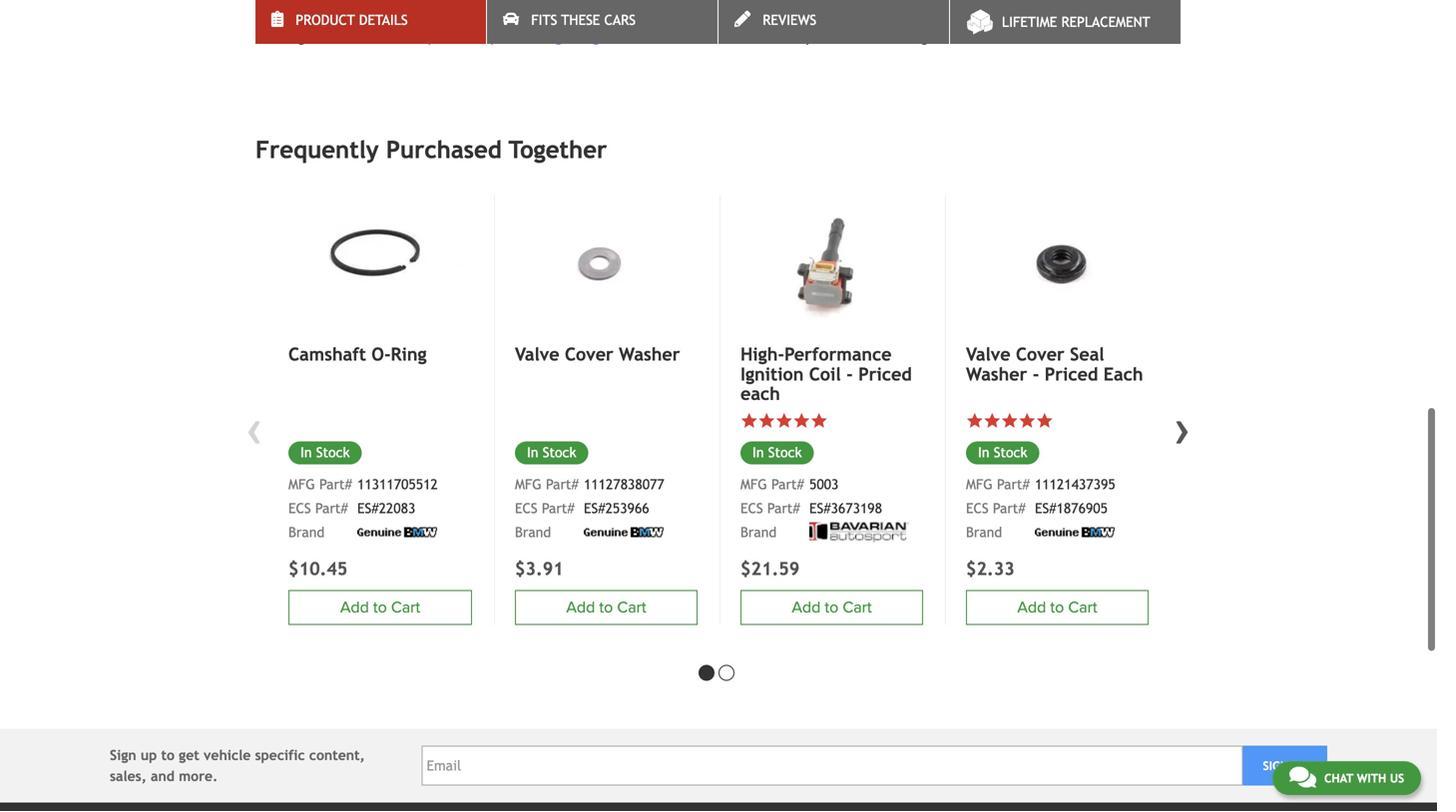Task type: describe. For each thing, give the bounding box(es) containing it.
frequently purchased together
[[256, 136, 607, 164]]

warning: this product contains chemicals known to the state of california to cause cancer, birth defects, and/or reproductive harm. see above warning label as well as
[[256, 9, 1165, 45]]

us
[[1390, 772, 1405, 786]]

further
[[640, 29, 685, 45]]

with
[[1357, 772, 1387, 786]]

mfg part# 5003 ecs part# es#3673198 brand
[[741, 477, 883, 541]]

coil
[[809, 364, 841, 385]]

harm.
[[1060, 9, 1097, 25]]

chemicals
[[462, 9, 524, 25]]

above
[[1128, 9, 1165, 25]]

sales,
[[110, 769, 147, 785]]

1 in from the left
[[301, 445, 312, 461]]

2 as from the left
[[392, 29, 405, 45]]

valve cover seal washer - priced each link
[[966, 344, 1149, 385]]

4 stock from the left
[[769, 445, 802, 461]]

http://www.p65warnings.ca.gov
[[409, 29, 614, 45]]

get
[[179, 748, 199, 764]]

label
[[309, 29, 340, 45]]

ring
[[391, 344, 427, 365]]

part# up $21.59
[[768, 501, 800, 517]]

warning
[[256, 29, 305, 45]]

5 star image from the left
[[811, 412, 828, 430]]

3 genuine bmw image from the left
[[1035, 528, 1115, 538]]

2 star image from the left
[[1036, 412, 1054, 430]]

- for coil
[[847, 364, 853, 385]]

› link
[[1168, 402, 1198, 455]]

birth
[[838, 9, 869, 25]]

part# left es#253966
[[542, 501, 575, 517]]

mfg part# 11121437395 ecs part# es#1876905 brand
[[966, 477, 1116, 541]]

product
[[296, 12, 355, 28]]

the
[[589, 9, 610, 25]]

cancer,
[[789, 9, 834, 25]]

add for camshaft o-ring
[[340, 598, 369, 617]]

sign up
[[1263, 759, 1308, 773]]

cart for valve cover seal washer - priced each
[[1069, 598, 1098, 617]]

part# left 11121437395 at the bottom right of the page
[[997, 477, 1030, 493]]

warnings.
[[879, 29, 939, 45]]

of
[[650, 9, 663, 25]]

lifetime
[[1002, 14, 1058, 30]]

mfg part# 11311705512 ecs part# es#22083 brand
[[289, 477, 438, 541]]

5003
[[810, 477, 839, 493]]

camshaft o-ring
[[289, 344, 427, 365]]

Email email field
[[422, 746, 1243, 786]]

vehicle
[[204, 748, 251, 764]]

valve for valve cover seal washer - priced each
[[966, 344, 1011, 365]]

es#1876905
[[1035, 501, 1108, 517]]

0 horizontal spatial washer
[[619, 344, 680, 365]]

proposition
[[786, 29, 856, 45]]

mfg for mfg part# 5003 ecs part# es#3673198 brand
[[741, 477, 767, 493]]

up for sign up to get vehicle specific content, sales, and more.
[[141, 748, 157, 764]]

camshaft o-ring image
[[289, 195, 472, 333]]

priced for performance
[[859, 364, 912, 385]]

product details
[[296, 12, 408, 28]]

reviews link
[[719, 0, 949, 44]]

product details link
[[256, 0, 486, 44]]

defects,
[[873, 9, 924, 25]]

and/or
[[929, 9, 972, 25]]

cover for seal
[[1016, 344, 1065, 365]]

add to cart for ignition
[[792, 598, 872, 617]]

http://www.p65warnings.ca.gov for further information on proposition 65 warnings.
[[409, 29, 939, 45]]

4 in stock from the left
[[753, 445, 802, 461]]

to inside sign up to get vehicle specific content, sales, and more.
[[161, 748, 175, 764]]

product
[[353, 9, 401, 25]]

4 star image from the left
[[776, 412, 793, 430]]

performance
[[785, 344, 892, 365]]

add to cart for seal
[[1018, 598, 1098, 617]]

cart for valve cover washer
[[617, 598, 647, 617]]

each
[[741, 384, 781, 405]]

$3.91
[[515, 559, 564, 580]]

cart for camshaft o-ring
[[391, 598, 420, 617]]

lifetime replacement
[[1002, 14, 1151, 30]]

well
[[362, 29, 388, 45]]

1 star image from the left
[[984, 412, 1001, 430]]

together
[[509, 136, 607, 164]]

mfg for mfg part# 11121437395 ecs part# es#1876905 brand
[[966, 477, 993, 493]]

es#3673198
[[810, 501, 883, 517]]

warning:
[[256, 9, 319, 25]]

1 in stock from the left
[[301, 445, 350, 461]]

chat with us link
[[1273, 762, 1422, 796]]

4 star image from the left
[[741, 412, 758, 430]]

brand for mfg part# 11121437395 ecs part# es#1876905 brand
[[966, 525, 1003, 541]]

5 star image from the left
[[793, 412, 811, 430]]

high-performance ignition coil - priced each
[[741, 344, 912, 405]]

camshaft
[[289, 344, 366, 365]]

purchased
[[386, 136, 502, 164]]

these
[[561, 12, 600, 28]]

on
[[767, 29, 782, 45]]

11127838077
[[584, 477, 665, 493]]

chat
[[1325, 772, 1354, 786]]

4 in from the left
[[753, 445, 764, 461]]

for
[[618, 29, 636, 45]]

part# left 11127838077
[[546, 477, 579, 493]]

valve cover washer image
[[515, 195, 698, 332]]

1 star image from the left
[[966, 412, 984, 430]]



Task type: locate. For each thing, give the bounding box(es) containing it.
up inside sign up to get vehicle specific content, sales, and more.
[[141, 748, 157, 764]]

2 cart from the left
[[617, 598, 647, 617]]

in stock up mfg part# 11311705512 ecs part# es#22083 brand in the bottom left of the page
[[301, 445, 350, 461]]

frequently
[[256, 136, 379, 164]]

mfg for mfg part# 11311705512 ecs part# es#22083 brand
[[289, 477, 315, 493]]

›
[[1175, 402, 1191, 455]]

valve inside valve cover seal washer - priced each
[[966, 344, 1011, 365]]

- right coil
[[847, 364, 853, 385]]

ecs
[[289, 501, 311, 517], [515, 501, 538, 517], [966, 501, 989, 517], [741, 501, 763, 517]]

3 in stock from the left
[[978, 445, 1028, 461]]

add down $10.45
[[340, 598, 369, 617]]

1 cart from the left
[[391, 598, 420, 617]]

brand for mfg part# 11311705512 ecs part# es#22083 brand
[[289, 525, 325, 541]]

mfg left 5003
[[741, 477, 767, 493]]

add down the mfg part# 11127838077 ecs part# es#253966 brand
[[566, 598, 595, 617]]

brand
[[289, 525, 325, 541], [515, 525, 551, 541], [966, 525, 1003, 541], [741, 525, 777, 541]]

brand inside the mfg part# 11127838077 ecs part# es#253966 brand
[[515, 525, 551, 541]]

add to cart button for seal
[[966, 590, 1149, 625]]

1 horizontal spatial priced
[[1045, 364, 1099, 385]]

priced
[[859, 364, 912, 385], [1045, 364, 1099, 385]]

2 genuine bmw image from the left
[[584, 528, 664, 538]]

1 as from the left
[[344, 29, 357, 45]]

4 mfg from the left
[[741, 477, 767, 493]]

add to cart button for ignition
[[741, 590, 923, 625]]

3 ecs from the left
[[966, 501, 989, 517]]

sign up to get vehicle specific content, sales, and more.
[[110, 748, 365, 785]]

content,
[[309, 748, 365, 764]]

1 - from the left
[[847, 364, 853, 385]]

0 horizontal spatial -
[[847, 364, 853, 385]]

up for sign up
[[1293, 759, 1308, 773]]

4 add to cart button from the left
[[741, 590, 923, 625]]

1 stock from the left
[[316, 445, 350, 461]]

add to cart
[[340, 598, 420, 617], [566, 598, 647, 617], [1018, 598, 1098, 617], [792, 598, 872, 617]]

chat with us
[[1325, 772, 1405, 786]]

valve cover seal washer - priced each image
[[966, 195, 1149, 332]]

http://www.p65warnings.ca.gov link
[[409, 29, 614, 45]]

1 horizontal spatial -
[[1033, 364, 1040, 385]]

brand for mfg part# 5003 ecs part# es#3673198 brand
[[741, 525, 777, 541]]

add to cart button down $21.59
[[741, 590, 923, 625]]

1 cover from the left
[[565, 344, 614, 365]]

2 brand from the left
[[515, 525, 551, 541]]

0 horizontal spatial valve
[[515, 344, 560, 365]]

cover for washer
[[565, 344, 614, 365]]

priced for cover
[[1045, 364, 1099, 385]]

o-
[[372, 344, 391, 365]]

- inside valve cover seal washer - priced each
[[1033, 364, 1040, 385]]

in
[[301, 445, 312, 461], [527, 445, 539, 461], [978, 445, 990, 461], [753, 445, 764, 461]]

add to cart button down the $3.91 at the left
[[515, 590, 698, 625]]

0 horizontal spatial sign
[[110, 748, 136, 764]]

lifetime replacement link
[[950, 0, 1181, 44]]

2 priced from the left
[[1045, 364, 1099, 385]]

priced inside valve cover seal washer - priced each
[[1045, 364, 1099, 385]]

fits these cars
[[531, 12, 636, 28]]

genuine bmw image for $10.45
[[357, 528, 437, 538]]

add
[[340, 598, 369, 617], [566, 598, 595, 617], [1018, 598, 1047, 617], [792, 598, 821, 617]]

1 genuine bmw image from the left
[[357, 528, 437, 538]]

2 valve from the left
[[966, 344, 1011, 365]]

add for high-performance ignition coil - priced each
[[792, 598, 821, 617]]

genuine bmw image down es#22083
[[357, 528, 437, 538]]

ecs up $2.33
[[966, 501, 989, 517]]

2 mfg from the left
[[515, 477, 542, 493]]

ecs inside mfg part# 5003 ecs part# es#3673198 brand
[[741, 501, 763, 517]]

4 add to cart from the left
[[792, 598, 872, 617]]

0 horizontal spatial as
[[344, 29, 357, 45]]

camshaft o-ring link
[[289, 344, 472, 365]]

state
[[614, 9, 646, 25]]

add to cart for ring
[[340, 598, 420, 617]]

specific
[[255, 748, 305, 764]]

add down $21.59
[[792, 598, 821, 617]]

3 star image from the left
[[758, 412, 776, 430]]

sign up button
[[1243, 746, 1328, 786]]

brand up $2.33
[[966, 525, 1003, 541]]

star image
[[984, 412, 1001, 430], [1036, 412, 1054, 430], [758, 412, 776, 430], [776, 412, 793, 430], [811, 412, 828, 430]]

sign inside button
[[1263, 759, 1289, 773]]

2 star image from the left
[[1001, 412, 1019, 430]]

fits these cars link
[[487, 0, 718, 44]]

add to cart button down $2.33
[[966, 590, 1149, 625]]

cover
[[565, 344, 614, 365], [1016, 344, 1065, 365]]

1 horizontal spatial genuine bmw image
[[584, 528, 664, 538]]

cause
[[750, 9, 785, 25]]

in stock down 'each'
[[753, 445, 802, 461]]

ecs for mfg part# 11121437395 ecs part# es#1876905 brand
[[966, 501, 989, 517]]

2 in from the left
[[527, 445, 539, 461]]

2 stock from the left
[[543, 445, 577, 461]]

valve cover seal washer - priced each
[[966, 344, 1144, 385]]

add to cart button down $10.45
[[289, 590, 472, 625]]

in stock up the mfg part# 11127838077 ecs part# es#253966 brand
[[527, 445, 577, 461]]

in up mfg part# 11311705512 ecs part# es#22083 brand in the bottom left of the page
[[301, 445, 312, 461]]

stock up mfg part# 11121437395 ecs part# es#1876905 brand at the bottom right
[[994, 445, 1028, 461]]

ecs for mfg part# 11127838077 ecs part# es#253966 brand
[[515, 501, 538, 517]]

1 brand from the left
[[289, 525, 325, 541]]

details
[[359, 12, 408, 28]]

mfg inside mfg part# 5003 ecs part# es#3673198 brand
[[741, 477, 767, 493]]

information
[[689, 29, 763, 45]]

11121437395
[[1035, 477, 1116, 493]]

1 horizontal spatial cover
[[1016, 344, 1065, 365]]

high-performance ignition coil - priced each link
[[741, 344, 923, 405]]

1 add to cart button from the left
[[289, 590, 472, 625]]

add for valve cover washer
[[566, 598, 595, 617]]

seal
[[1070, 344, 1105, 365]]

brand inside mfg part# 5003 ecs part# es#3673198 brand
[[741, 525, 777, 541]]

as down product details
[[344, 29, 357, 45]]

in stock up mfg part# 11121437395 ecs part# es#1876905 brand at the bottom right
[[978, 445, 1028, 461]]

in stock
[[301, 445, 350, 461], [527, 445, 577, 461], [978, 445, 1028, 461], [753, 445, 802, 461]]

3 cart from the left
[[1069, 598, 1098, 617]]

1 add from the left
[[340, 598, 369, 617]]

brand up $21.59
[[741, 525, 777, 541]]

es#22083
[[357, 501, 416, 517]]

2 in stock from the left
[[527, 445, 577, 461]]

comments image
[[1290, 766, 1317, 790]]

11311705512
[[357, 477, 438, 493]]

brand up the $3.91 at the left
[[515, 525, 551, 541]]

in up mfg part# 11121437395 ecs part# es#1876905 brand at the bottom right
[[978, 445, 990, 461]]

0 horizontal spatial priced
[[859, 364, 912, 385]]

1 horizontal spatial washer
[[966, 364, 1028, 385]]

add to cart button for ring
[[289, 590, 472, 625]]

1 ecs from the left
[[289, 501, 311, 517]]

add to cart button for washer
[[515, 590, 698, 625]]

part# left 5003
[[772, 477, 805, 493]]

reviews
[[763, 12, 817, 28]]

2 add to cart button from the left
[[515, 590, 698, 625]]

4 cart from the left
[[843, 598, 872, 617]]

ecs inside mfg part# 11311705512 ecs part# es#22083 brand
[[289, 501, 311, 517]]

3 add to cart from the left
[[1018, 598, 1098, 617]]

1 priced from the left
[[859, 364, 912, 385]]

cover inside valve cover seal washer - priced each
[[1016, 344, 1065, 365]]

fits
[[531, 12, 557, 28]]

ecs up the $3.91 at the left
[[515, 501, 538, 517]]

bavarian autosport image
[[810, 523, 910, 543]]

3 add to cart button from the left
[[966, 590, 1149, 625]]

4 add from the left
[[792, 598, 821, 617]]

priced right coil
[[859, 364, 912, 385]]

1 horizontal spatial as
[[392, 29, 405, 45]]

add to cart for washer
[[566, 598, 647, 617]]

valve cover washer
[[515, 344, 680, 365]]

sign for sign up to get vehicle specific content, sales, and more.
[[110, 748, 136, 764]]

and
[[151, 769, 175, 785]]

2 add to cart from the left
[[566, 598, 647, 617]]

2 add from the left
[[566, 598, 595, 617]]

brand up $10.45
[[289, 525, 325, 541]]

4 brand from the left
[[741, 525, 777, 541]]

ecs for mfg part# 5003 ecs part# es#3673198 brand
[[741, 501, 763, 517]]

sign up sales,
[[110, 748, 136, 764]]

ignition
[[741, 364, 804, 385]]

4 ecs from the left
[[741, 501, 763, 517]]

as
[[344, 29, 357, 45], [392, 29, 405, 45]]

part# left es#1876905
[[993, 501, 1026, 517]]

cars
[[605, 12, 636, 28]]

2 horizontal spatial genuine bmw image
[[1035, 528, 1115, 538]]

mfg up the $3.91 at the left
[[515, 477, 542, 493]]

valve
[[515, 344, 560, 365], [966, 344, 1011, 365]]

2 ecs from the left
[[515, 501, 538, 517]]

1 horizontal spatial sign
[[1263, 759, 1289, 773]]

genuine bmw image down es#1876905
[[1035, 528, 1115, 538]]

3 stock from the left
[[994, 445, 1028, 461]]

3 brand from the left
[[966, 525, 1003, 541]]

3 add from the left
[[1018, 598, 1047, 617]]

california
[[667, 9, 728, 25]]

1 mfg from the left
[[289, 477, 315, 493]]

priced left the each
[[1045, 364, 1099, 385]]

genuine bmw image down es#253966
[[584, 528, 664, 538]]

0 horizontal spatial cover
[[565, 344, 614, 365]]

stock up mfg part# 5003 ecs part# es#3673198 brand
[[769, 445, 802, 461]]

$10.45
[[289, 559, 348, 580]]

65
[[860, 29, 875, 45]]

-
[[847, 364, 853, 385], [1033, 364, 1040, 385]]

sign for sign up
[[1263, 759, 1289, 773]]

1 valve from the left
[[515, 344, 560, 365]]

mfg up $10.45
[[289, 477, 315, 493]]

see
[[1101, 9, 1123, 25]]

1 horizontal spatial valve
[[966, 344, 1011, 365]]

ecs for mfg part# 11311705512 ecs part# es#22083 brand
[[289, 501, 311, 517]]

valve for valve cover washer
[[515, 344, 560, 365]]

this
[[323, 9, 348, 25]]

brand for mfg part# 11127838077 ecs part# es#253966 brand
[[515, 525, 551, 541]]

mfg part# 11127838077 ecs part# es#253966 brand
[[515, 477, 665, 541]]

as down details
[[392, 29, 405, 45]]

- left the seal
[[1033, 364, 1040, 385]]

each
[[1104, 364, 1144, 385]]

valve cover washer link
[[515, 344, 698, 365]]

1 horizontal spatial up
[[1293, 759, 1308, 773]]

0 horizontal spatial genuine bmw image
[[357, 528, 437, 538]]

mfg for mfg part# 11127838077 ecs part# es#253966 brand
[[515, 477, 542, 493]]

up
[[141, 748, 157, 764], [1293, 759, 1308, 773]]

mfg inside mfg part# 11121437395 ecs part# es#1876905 brand
[[966, 477, 993, 493]]

in up the mfg part# 11127838077 ecs part# es#253966 brand
[[527, 445, 539, 461]]

1 add to cart from the left
[[340, 598, 420, 617]]

up up and
[[141, 748, 157, 764]]

priced inside the high-performance ignition coil - priced each
[[859, 364, 912, 385]]

more.
[[179, 769, 218, 785]]

ecs inside mfg part# 11121437395 ecs part# es#1876905 brand
[[966, 501, 989, 517]]

ecs inside the mfg part# 11127838077 ecs part# es#253966 brand
[[515, 501, 538, 517]]

mfg inside the mfg part# 11127838077 ecs part# es#253966 brand
[[515, 477, 542, 493]]

washer inside valve cover seal washer - priced each
[[966, 364, 1028, 385]]

mfg inside mfg part# 11311705512 ecs part# es#22083 brand
[[289, 477, 315, 493]]

ecs up $21.59
[[741, 501, 763, 517]]

high-performance ignition coil - priced each image
[[741, 195, 923, 332]]

genuine bmw image for $3.91
[[584, 528, 664, 538]]

- inside the high-performance ignition coil - priced each
[[847, 364, 853, 385]]

2 cover from the left
[[1016, 344, 1065, 365]]

3 star image from the left
[[1019, 412, 1036, 430]]

star image
[[966, 412, 984, 430], [1001, 412, 1019, 430], [1019, 412, 1036, 430], [741, 412, 758, 430], [793, 412, 811, 430]]

up left chat
[[1293, 759, 1308, 773]]

up inside button
[[1293, 759, 1308, 773]]

3 in from the left
[[978, 445, 990, 461]]

reproductive
[[976, 9, 1056, 25]]

sign
[[110, 748, 136, 764], [1263, 759, 1289, 773]]

known
[[528, 9, 568, 25]]

cover down valve cover washer image
[[565, 344, 614, 365]]

cart for high-performance ignition coil - priced each
[[843, 598, 872, 617]]

es#253966
[[584, 501, 650, 517]]

in down 'each'
[[753, 445, 764, 461]]

3 mfg from the left
[[966, 477, 993, 493]]

genuine bmw image
[[357, 528, 437, 538], [584, 528, 664, 538], [1035, 528, 1115, 538]]

2 - from the left
[[1033, 364, 1040, 385]]

stock up the mfg part# 11127838077 ecs part# es#253966 brand
[[543, 445, 577, 461]]

sign left comments image
[[1263, 759, 1289, 773]]

add for valve cover seal washer - priced each
[[1018, 598, 1047, 617]]

contains
[[405, 9, 458, 25]]

sign inside sign up to get vehicle specific content, sales, and more.
[[110, 748, 136, 764]]

brand inside mfg part# 11121437395 ecs part# es#1876905 brand
[[966, 525, 1003, 541]]

high-
[[741, 344, 785, 365]]

add down mfg part# 11121437395 ecs part# es#1876905 brand at the bottom right
[[1018, 598, 1047, 617]]

replacement
[[1062, 14, 1151, 30]]

- for washer
[[1033, 364, 1040, 385]]

brand inside mfg part# 11311705512 ecs part# es#22083 brand
[[289, 525, 325, 541]]

add to cart button
[[289, 590, 472, 625], [515, 590, 698, 625], [966, 590, 1149, 625], [741, 590, 923, 625]]

0 horizontal spatial up
[[141, 748, 157, 764]]

cart
[[391, 598, 420, 617], [617, 598, 647, 617], [1069, 598, 1098, 617], [843, 598, 872, 617]]

ecs up $10.45
[[289, 501, 311, 517]]

mfg up $2.33
[[966, 477, 993, 493]]

part# left es#22083
[[315, 501, 348, 517]]

part#
[[319, 477, 352, 493], [546, 477, 579, 493], [997, 477, 1030, 493], [772, 477, 805, 493], [315, 501, 348, 517], [542, 501, 575, 517], [993, 501, 1026, 517], [768, 501, 800, 517]]

stock up mfg part# 11311705512 ecs part# es#22083 brand in the bottom left of the page
[[316, 445, 350, 461]]

cover left the seal
[[1016, 344, 1065, 365]]

part# left "11311705512"
[[319, 477, 352, 493]]

$21.59
[[741, 559, 800, 580]]



Task type: vqa. For each thing, say whether or not it's contained in the screenshot.
Vendor
no



